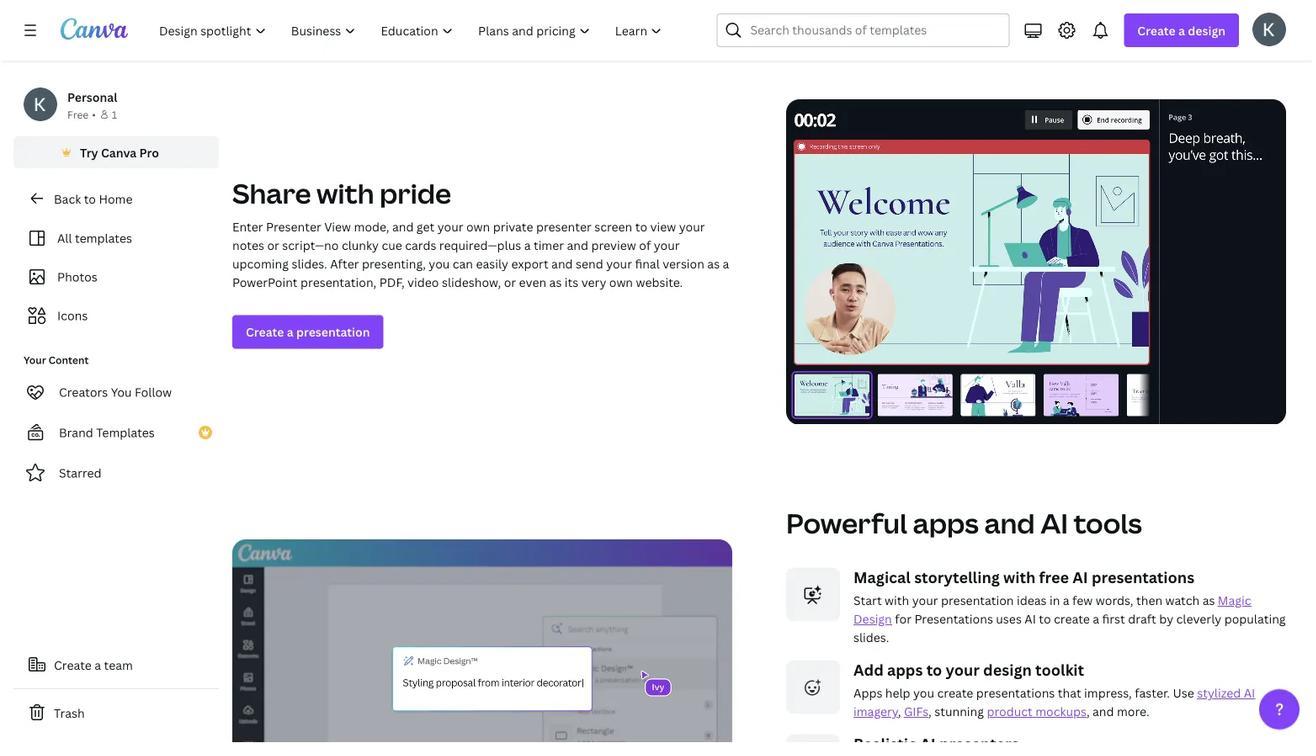 Task type: describe. For each thing, give the bounding box(es) containing it.
free •
[[67, 107, 96, 121]]

brand
[[59, 425, 93, 441]]

your down preview at the top left of page
[[606, 256, 632, 272]]

1 horizontal spatial own
[[609, 274, 633, 290]]

magic design link
[[854, 593, 1252, 627]]

help
[[886, 685, 911, 701]]

words,
[[1096, 593, 1134, 609]]

all templates
[[57, 230, 132, 246]]

website.
[[636, 274, 683, 290]]

free
[[67, 107, 89, 121]]

start
[[854, 593, 882, 609]]

1 horizontal spatial presentation
[[941, 593, 1014, 609]]

trash link
[[13, 696, 219, 730]]

even
[[519, 274, 547, 290]]

slideshow,
[[442, 274, 501, 290]]

add apps to your design toolkit image
[[786, 660, 840, 714]]

first
[[1103, 611, 1126, 627]]

create for create a presentation
[[246, 324, 284, 340]]

back to home link
[[13, 182, 219, 216]]

creators
[[59, 384, 108, 400]]

create a design
[[1138, 22, 1226, 38]]

product mockups link
[[987, 704, 1087, 720]]

start with your presentation ideas in a few words, then watch as
[[854, 593, 1218, 609]]

product
[[987, 704, 1033, 720]]

follow
[[135, 384, 172, 400]]

1 vertical spatial create
[[937, 685, 974, 701]]

toolkit
[[1036, 660, 1085, 681]]

1 vertical spatial design
[[983, 660, 1032, 681]]

magical storytelling with free ai presentations
[[854, 567, 1195, 588]]

create for create a design
[[1138, 22, 1176, 38]]

draft
[[1128, 611, 1157, 627]]

and up its
[[552, 256, 573, 272]]

use
[[1173, 685, 1195, 701]]

stunning
[[935, 704, 984, 720]]

icons link
[[24, 300, 209, 332]]

then
[[1137, 593, 1163, 609]]

gifs link
[[904, 704, 929, 720]]

tools
[[1074, 505, 1142, 541]]

export
[[511, 256, 549, 272]]

, gifs , stunning product mockups , and more.
[[898, 704, 1153, 720]]

your right view
[[679, 219, 705, 235]]

your down view
[[654, 237, 680, 253]]

free
[[1039, 567, 1069, 588]]

add
[[854, 660, 884, 681]]

and up the send
[[567, 237, 589, 253]]

your content
[[24, 353, 89, 367]]

by
[[1160, 611, 1174, 627]]

cards
[[405, 237, 436, 253]]

few
[[1073, 593, 1093, 609]]

personal
[[67, 89, 117, 105]]

to inside share with pride enter presenter view mode, and get your own private presenter screen to view your notes or script—no clunky cue cards required—plus a timer and preview of your upcoming slides. after presenting, you can easily export and send your final version as a powerpoint presentation, pdf, video slideshow, or even as its very own website.
[[635, 219, 647, 235]]

•
[[92, 107, 96, 121]]

a inside for presentations uses ai to create a first draft by cleverly populating slides.
[[1093, 611, 1100, 627]]

after
[[330, 256, 359, 272]]

mockups
[[1036, 704, 1087, 720]]

view
[[650, 219, 676, 235]]

that
[[1058, 685, 1082, 701]]

magic design
[[854, 593, 1252, 627]]

ai left tools
[[1041, 505, 1068, 541]]

slides. inside share with pride enter presenter view mode, and get your own private presenter screen to view your notes or script—no clunky cue cards required—plus a timer and preview of your upcoming slides. after presenting, you can easily export and send your final version as a powerpoint presentation, pdf, video slideshow, or even as its very own website.
[[292, 256, 327, 272]]

templates
[[75, 230, 132, 246]]

2 horizontal spatial as
[[1203, 593, 1215, 609]]

private
[[493, 219, 533, 235]]

very
[[582, 274, 606, 290]]

more.
[[1117, 704, 1150, 720]]

kendall parks image
[[1253, 12, 1286, 46]]

presenting,
[[362, 256, 426, 272]]

icons
[[57, 308, 88, 324]]

timer
[[534, 237, 564, 253]]

1 horizontal spatial as
[[708, 256, 720, 272]]

to inside for presentations uses ai to create a first draft by cleverly populating slides.
[[1039, 611, 1051, 627]]

gifs
[[904, 704, 929, 720]]

watch
[[1166, 593, 1200, 609]]

and up magical storytelling with free ai presentations
[[985, 505, 1035, 541]]

photos
[[57, 269, 97, 285]]

0 horizontal spatial or
[[267, 237, 279, 253]]

back to home
[[54, 191, 133, 207]]

0 vertical spatial own
[[466, 219, 490, 235]]

magical storytelling with free ai presentations image
[[786, 568, 840, 622]]

apps
[[854, 685, 883, 701]]

templates
[[96, 425, 155, 441]]

0 vertical spatial presentations
[[1092, 567, 1195, 588]]

script—no
[[282, 237, 339, 253]]

1 , from the left
[[898, 704, 901, 720]]

design
[[854, 611, 892, 627]]

1 vertical spatial with
[[1004, 567, 1036, 588]]

of
[[639, 237, 651, 253]]

1
[[112, 107, 117, 121]]

1 vertical spatial or
[[504, 274, 516, 290]]

populating
[[1225, 611, 1286, 627]]

can
[[453, 256, 473, 272]]

stylized ai imagery
[[854, 685, 1256, 720]]

upcoming
[[232, 256, 289, 272]]

view
[[324, 219, 351, 235]]

starred
[[59, 465, 102, 481]]

preview
[[591, 237, 636, 253]]

home
[[99, 191, 133, 207]]

2 , from the left
[[929, 704, 932, 720]]

pro
[[139, 144, 159, 160]]

0 horizontal spatial as
[[549, 274, 562, 290]]

all templates link
[[24, 222, 209, 254]]

magic
[[1218, 593, 1252, 609]]

back
[[54, 191, 81, 207]]

presentations
[[915, 611, 993, 627]]

a inside dropdown button
[[1179, 22, 1185, 38]]



Task type: vqa. For each thing, say whether or not it's contained in the screenshot.
the starred link
yes



Task type: locate. For each thing, give the bounding box(es) containing it.
to up the of on the top left of page
[[635, 219, 647, 235]]

top level navigation element
[[148, 13, 676, 47]]

0 horizontal spatial presentation
[[296, 324, 370, 340]]

1 vertical spatial presentations
[[976, 685, 1055, 701]]

2 vertical spatial with
[[885, 593, 910, 609]]

, left stunning
[[929, 704, 932, 720]]

impress,
[[1084, 685, 1132, 701]]

apps up 'storytelling'
[[913, 505, 979, 541]]

your up stunning
[[946, 660, 980, 681]]

your
[[24, 353, 46, 367]]

with inside share with pride enter presenter view mode, and get your own private presenter screen to view your notes or script—no clunky cue cards required—plus a timer and preview of your upcoming slides. after presenting, you can easily export and send your final version as a powerpoint presentation, pdf, video slideshow, or even as its very own website.
[[317, 175, 374, 211]]

stylized
[[1197, 685, 1241, 701]]

slides.
[[292, 256, 327, 272], [854, 630, 889, 646]]

create a presentation link
[[232, 315, 384, 349]]

design left kendall parks icon
[[1188, 22, 1226, 38]]

create inside dropdown button
[[1138, 22, 1176, 38]]

or
[[267, 237, 279, 253], [504, 274, 516, 290]]

create a team
[[54, 657, 133, 673]]

its
[[565, 274, 579, 290]]

create down few
[[1054, 611, 1090, 627]]

cleverly
[[1177, 611, 1222, 627]]

notes
[[232, 237, 264, 253]]

to right back
[[84, 191, 96, 207]]

content
[[48, 353, 89, 367]]

ai inside for presentations uses ai to create a first draft by cleverly populating slides.
[[1025, 611, 1036, 627]]

ai down ideas
[[1025, 611, 1036, 627]]

your up the presentations
[[912, 593, 938, 609]]

with for your
[[885, 593, 910, 609]]

own
[[466, 219, 490, 235], [609, 274, 633, 290]]

easily
[[476, 256, 509, 272]]

1 horizontal spatial with
[[885, 593, 910, 609]]

2 horizontal spatial create
[[1138, 22, 1176, 38]]

presenter
[[266, 219, 321, 235]]

you up gifs
[[914, 685, 935, 701]]

3 , from the left
[[1087, 704, 1090, 720]]

powerful apps and ai tools
[[786, 505, 1142, 541]]

and up cue
[[392, 219, 414, 235]]

creators you follow link
[[13, 376, 219, 409]]

own up required—plus
[[466, 219, 490, 235]]

clunky
[[342, 237, 379, 253]]

you inside share with pride enter presenter view mode, and get your own private presenter screen to view your notes or script—no clunky cue cards required—plus a timer and preview of your upcoming slides. after presenting, you can easily export and send your final version as a powerpoint presentation, pdf, video slideshow, or even as its very own website.
[[429, 256, 450, 272]]

2 horizontal spatial ,
[[1087, 704, 1090, 720]]

0 horizontal spatial slides.
[[292, 256, 327, 272]]

0 horizontal spatial with
[[317, 175, 374, 211]]

final
[[635, 256, 660, 272]]

presenter
[[536, 219, 592, 235]]

or up upcoming
[[267, 237, 279, 253]]

add apps to your design toolkit
[[854, 660, 1085, 681]]

and
[[392, 219, 414, 235], [567, 237, 589, 253], [552, 256, 573, 272], [985, 505, 1035, 541], [1093, 704, 1114, 720]]

a
[[1179, 22, 1185, 38], [524, 237, 531, 253], [723, 256, 729, 272], [287, 324, 293, 340], [1063, 593, 1070, 609], [1093, 611, 1100, 627], [95, 657, 101, 673]]

with
[[317, 175, 374, 211], [1004, 567, 1036, 588], [885, 593, 910, 609]]

to down start with your presentation ideas in a few words, then watch as
[[1039, 611, 1051, 627]]

presentation
[[296, 324, 370, 340], [941, 593, 1014, 609]]

in
[[1050, 593, 1060, 609]]

presentation,
[[301, 274, 377, 290]]

0 vertical spatial slides.
[[292, 256, 327, 272]]

0 horizontal spatial design
[[983, 660, 1032, 681]]

1 horizontal spatial create
[[1054, 611, 1090, 627]]

presentation up the presentations
[[941, 593, 1014, 609]]

enter
[[232, 219, 263, 235]]

create up stunning
[[937, 685, 974, 701]]

0 vertical spatial or
[[267, 237, 279, 253]]

as left its
[[549, 274, 562, 290]]

cue
[[382, 237, 402, 253]]

1 horizontal spatial design
[[1188, 22, 1226, 38]]

create a team button
[[13, 648, 219, 682]]

0 horizontal spatial presentations
[[976, 685, 1055, 701]]

, left gifs
[[898, 704, 901, 720]]

slides. down script—no
[[292, 256, 327, 272]]

2 vertical spatial create
[[54, 657, 92, 673]]

own right very
[[609, 274, 633, 290]]

0 horizontal spatial create
[[54, 657, 92, 673]]

1 vertical spatial create
[[246, 324, 284, 340]]

0 vertical spatial create
[[1054, 611, 1090, 627]]

ai right 'stylized'
[[1244, 685, 1256, 701]]

ai up few
[[1073, 567, 1088, 588]]

None search field
[[717, 13, 1010, 47]]

to up the gifs "link"
[[927, 660, 942, 681]]

1 horizontal spatial or
[[504, 274, 516, 290]]

presentations up the then
[[1092, 567, 1195, 588]]

2 horizontal spatial with
[[1004, 567, 1036, 588]]

preview of remote control feature on canva presentations image
[[232, 0, 732, 19]]

create inside for presentations uses ai to create a first draft by cleverly populating slides.
[[1054, 611, 1090, 627]]

1 vertical spatial slides.
[[854, 630, 889, 646]]

or left even
[[504, 274, 516, 290]]

ai
[[1041, 505, 1068, 541], [1073, 567, 1088, 588], [1025, 611, 1036, 627], [1244, 685, 1256, 701]]

for presentations uses ai to create a first draft by cleverly populating slides.
[[854, 611, 1286, 646]]

0 vertical spatial with
[[317, 175, 374, 211]]

stylized ai imagery link
[[854, 685, 1256, 720]]

share
[[232, 175, 311, 211]]

1 vertical spatial as
[[549, 274, 562, 290]]

creators you follow
[[59, 384, 172, 400]]

0 vertical spatial as
[[708, 256, 720, 272]]

0 horizontal spatial ,
[[898, 704, 901, 720]]

try
[[80, 144, 98, 160]]

your
[[438, 219, 464, 235], [679, 219, 705, 235], [654, 237, 680, 253], [606, 256, 632, 272], [912, 593, 938, 609], [946, 660, 980, 681]]

Search search field
[[751, 14, 999, 46]]

design up the apps help you create presentations that impress, faster. use
[[983, 660, 1032, 681]]

slides. down design
[[854, 630, 889, 646]]

version
[[663, 256, 705, 272]]

1 horizontal spatial ,
[[929, 704, 932, 720]]

with for pride
[[317, 175, 374, 211]]

pdf,
[[379, 274, 405, 290]]

design inside dropdown button
[[1188, 22, 1226, 38]]

1 horizontal spatial create
[[246, 324, 284, 340]]

as right version in the right of the page
[[708, 256, 720, 272]]

get
[[417, 219, 435, 235]]

photos link
[[24, 261, 209, 293]]

create
[[1138, 22, 1176, 38], [246, 324, 284, 340], [54, 657, 92, 673]]

mode,
[[354, 219, 389, 235]]

1 horizontal spatial slides.
[[854, 630, 889, 646]]

0 vertical spatial apps
[[913, 505, 979, 541]]

1 horizontal spatial presentations
[[1092, 567, 1195, 588]]

team
[[104, 657, 133, 673]]

imagery
[[854, 704, 898, 720]]

0 horizontal spatial own
[[466, 219, 490, 235]]

apps up help
[[887, 660, 923, 681]]

trash
[[54, 705, 85, 721]]

starred link
[[13, 456, 219, 490]]

faster.
[[1135, 685, 1170, 701]]

1 horizontal spatial you
[[914, 685, 935, 701]]

as up cleverly
[[1203, 593, 1215, 609]]

apps
[[913, 505, 979, 541], [887, 660, 923, 681]]

presentations up product
[[976, 685, 1055, 701]]

for
[[895, 611, 912, 627]]

try canva pro button
[[13, 136, 219, 168]]

magical
[[854, 567, 911, 588]]

presentation down presentation,
[[296, 324, 370, 340]]

0 vertical spatial design
[[1188, 22, 1226, 38]]

you left can
[[429, 256, 450, 272]]

screen
[[595, 219, 633, 235]]

all
[[57, 230, 72, 246]]

, down impress,
[[1087, 704, 1090, 720]]

required—plus
[[439, 237, 521, 253]]

0 horizontal spatial you
[[429, 256, 450, 272]]

a inside button
[[95, 657, 101, 673]]

you
[[111, 384, 132, 400]]

and down impress,
[[1093, 704, 1114, 720]]

with up ideas
[[1004, 567, 1036, 588]]

create inside button
[[54, 657, 92, 673]]

your right the get
[[438, 219, 464, 235]]

,
[[898, 704, 901, 720], [929, 704, 932, 720], [1087, 704, 1090, 720]]

slides. inside for presentations uses ai to create a first draft by cleverly populating slides.
[[854, 630, 889, 646]]

ai inside stylized ai imagery
[[1244, 685, 1256, 701]]

with up for on the bottom of the page
[[885, 593, 910, 609]]

0 vertical spatial presentation
[[296, 324, 370, 340]]

2 vertical spatial as
[[1203, 593, 1215, 609]]

apps for powerful
[[913, 505, 979, 541]]

0 horizontal spatial create
[[937, 685, 974, 701]]

1 vertical spatial apps
[[887, 660, 923, 681]]

0 vertical spatial create
[[1138, 22, 1176, 38]]

1 vertical spatial you
[[914, 685, 935, 701]]

0 vertical spatial you
[[429, 256, 450, 272]]

apps for add
[[887, 660, 923, 681]]

with up view
[[317, 175, 374, 211]]

1 vertical spatial own
[[609, 274, 633, 290]]

create
[[1054, 611, 1090, 627], [937, 685, 974, 701]]

1 vertical spatial presentation
[[941, 593, 1014, 609]]

ideas
[[1017, 593, 1047, 609]]

create for create a team
[[54, 657, 92, 673]]



